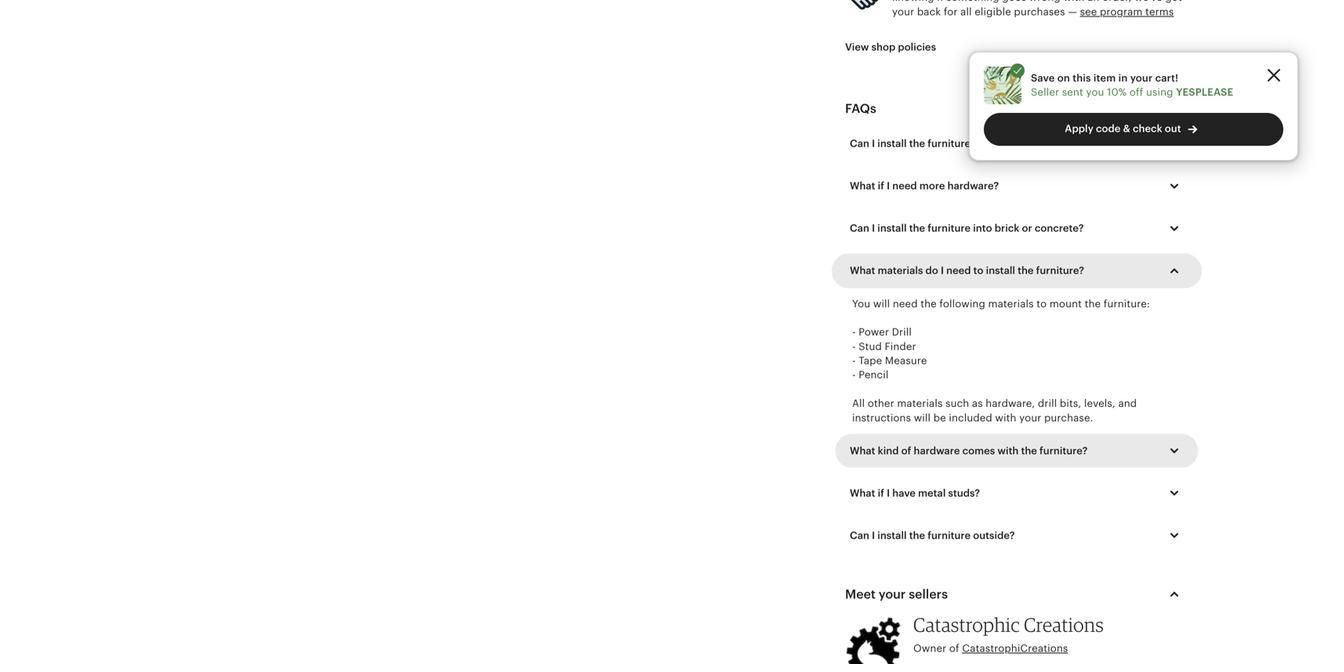 Task type: vqa. For each thing, say whether or not it's contained in the screenshot.
the the inside the Can I install the furniture outside? dropdown button
yes



Task type: locate. For each thing, give the bounding box(es) containing it.
1 vertical spatial if
[[878, 487, 885, 499]]

mount
[[1050, 298, 1082, 310]]

what
[[850, 180, 876, 192], [850, 265, 876, 277], [850, 445, 876, 457], [850, 487, 876, 499]]

in
[[1119, 72, 1128, 84]]

0 horizontal spatial of
[[902, 445, 912, 457]]

of inside dropdown button
[[902, 445, 912, 457]]

0 vertical spatial materials
[[878, 265, 923, 277]]

what inside what kind of hardware comes with the furniture? dropdown button
[[850, 445, 876, 457]]

3 can from the top
[[850, 530, 870, 541]]

hardware
[[914, 445, 960, 457]]

pencil
[[859, 369, 889, 381]]

materials down what materials do i need to install the furniture? dropdown button
[[988, 298, 1034, 310]]

0 vertical spatial if
[[878, 180, 885, 192]]

1 horizontal spatial of
[[950, 643, 960, 654]]

with down hardware,
[[995, 412, 1017, 424]]

2 vertical spatial your
[[879, 587, 906, 601]]

0 vertical spatial other
[[1025, 138, 1051, 150]]

what materials do i need to install the furniture? button
[[838, 254, 1196, 287]]

can for can i install the furniture outside?
[[850, 530, 870, 541]]

see program terms
[[1080, 6, 1174, 18]]

apply code & check out link
[[984, 113, 1284, 146]]

3 furniture from the top
[[928, 530, 971, 541]]

install down what if i need more hardware?
[[878, 222, 907, 234]]

other inside dropdown button
[[1025, 138, 1051, 150]]

1 - from the top
[[852, 326, 856, 338]]

install up what if i need more hardware?
[[878, 138, 907, 150]]

2 if from the top
[[878, 487, 885, 499]]

the
[[909, 138, 925, 150], [1007, 138, 1023, 150], [909, 222, 925, 234], [1018, 265, 1034, 277], [921, 298, 937, 310], [1085, 298, 1101, 310], [1021, 445, 1037, 457], [909, 530, 925, 541]]

what inside what materials do i need to install the furniture? dropdown button
[[850, 265, 876, 277]]

1 vertical spatial other
[[868, 398, 895, 409]]

1 horizontal spatial will
[[914, 412, 931, 424]]

if for have
[[878, 487, 885, 499]]

to inside what materials do i need to install the furniture? dropdown button
[[974, 265, 984, 277]]

0 horizontal spatial your
[[879, 587, 906, 601]]

what inside what if i have metal studs? dropdown button
[[850, 487, 876, 499]]

sellers
[[909, 587, 948, 601]]

into
[[973, 222, 992, 234]]

0 vertical spatial furniture
[[928, 138, 971, 150]]

&
[[1123, 123, 1131, 134]]

meet your sellers button
[[831, 576, 1198, 613]]

save on this item in your cart! seller sent you 10% off using yesplease
[[1031, 72, 1234, 98]]

0 horizontal spatial to
[[974, 265, 984, 277]]

terms
[[1146, 6, 1174, 18]]

other inside all other materials such as hardware, drill bits, levels, and instructions will be included with your purchase.
[[868, 398, 895, 409]]

can for can i install the furniture into brick or concrete?
[[850, 222, 870, 234]]

what kind of hardware comes with the furniture? button
[[838, 434, 1196, 467]]

0 horizontal spatial will
[[873, 298, 890, 310]]

the down do
[[921, 298, 937, 310]]

using
[[1147, 86, 1174, 98]]

as
[[972, 398, 983, 409]]

furniture left facing
[[928, 138, 971, 150]]

what inside the what if i need more hardware? dropdown button
[[850, 180, 876, 192]]

1 if from the top
[[878, 180, 885, 192]]

with right the comes
[[998, 445, 1019, 457]]

what for what if i have metal studs?
[[850, 487, 876, 499]]

outside?
[[973, 530, 1015, 541]]

2 vertical spatial materials
[[897, 398, 943, 409]]

furniture
[[928, 138, 971, 150], [928, 222, 971, 234], [928, 530, 971, 541]]

materials
[[878, 265, 923, 277], [988, 298, 1034, 310], [897, 398, 943, 409]]

the right mount
[[1085, 298, 1101, 310]]

materials up the be
[[897, 398, 943, 409]]

0 vertical spatial with
[[995, 412, 1017, 424]]

you will need the following materials to mount the furniture:
[[852, 298, 1150, 310]]

to up following at the right top
[[974, 265, 984, 277]]

1 vertical spatial of
[[950, 643, 960, 654]]

i down what if i need more hardware?
[[872, 222, 875, 234]]

meet
[[845, 587, 876, 601]]

furniture? up mount
[[1036, 265, 1085, 277]]

off
[[1130, 86, 1144, 98]]

of inside catastrophic creations owner of catastrophicreations
[[950, 643, 960, 654]]

of right the kind
[[902, 445, 912, 457]]

0 vertical spatial of
[[902, 445, 912, 457]]

meet your sellers
[[845, 587, 948, 601]]

item
[[1094, 72, 1116, 84]]

2 vertical spatial furniture
[[928, 530, 971, 541]]

finder
[[885, 341, 916, 352]]

what materials do i need to install the furniture?
[[850, 265, 1085, 277]]

if for need
[[878, 180, 885, 192]]

install down have
[[878, 530, 907, 541]]

your up off
[[1131, 72, 1153, 84]]

i
[[872, 138, 875, 150], [887, 180, 890, 192], [872, 222, 875, 234], [941, 265, 944, 277], [887, 487, 890, 499], [872, 530, 875, 541]]

to
[[974, 265, 984, 277], [1037, 298, 1047, 310]]

or
[[1022, 222, 1033, 234]]

furniture:
[[1104, 298, 1150, 310]]

0 vertical spatial furniture?
[[1036, 265, 1085, 277]]

- left pencil
[[852, 369, 856, 381]]

view
[[845, 41, 869, 53]]

3 what from the top
[[850, 445, 876, 457]]

seller
[[1031, 86, 1060, 98]]

what for what materials do i need to install the furniture?
[[850, 265, 876, 277]]

see program terms link
[[1080, 6, 1174, 18]]

furniture left the outside?
[[928, 530, 971, 541]]

included
[[949, 412, 993, 424]]

furniture left the into
[[928, 222, 971, 234]]

bits,
[[1060, 398, 1082, 409]]

1 can from the top
[[850, 138, 870, 150]]

creations
[[1024, 613, 1104, 636]]

1 vertical spatial with
[[998, 445, 1019, 457]]

- left tape
[[852, 355, 856, 367]]

of right owner
[[950, 643, 960, 654]]

materials inside all other materials such as hardware, drill bits, levels, and instructions will be included with your purchase.
[[897, 398, 943, 409]]

can i install the furniture facing the other way?
[[850, 138, 1079, 150]]

cart!
[[1156, 72, 1179, 84]]

furniture for into
[[928, 222, 971, 234]]

0 vertical spatial to
[[974, 265, 984, 277]]

furniture for outside?
[[928, 530, 971, 541]]

can up you
[[850, 222, 870, 234]]

furniture? down purchase.
[[1040, 445, 1088, 457]]

1 horizontal spatial your
[[1020, 412, 1042, 424]]

can up what if i need more hardware?
[[850, 138, 870, 150]]

following
[[940, 298, 986, 310]]

install for can i install the furniture facing the other way?
[[878, 138, 907, 150]]

your down drill in the bottom right of the page
[[1020, 412, 1042, 424]]

will left the be
[[914, 412, 931, 424]]

the right facing
[[1007, 138, 1023, 150]]

0 horizontal spatial other
[[868, 398, 895, 409]]

the up you will need the following materials to mount the furniture:
[[1018, 265, 1034, 277]]

1 vertical spatial furniture?
[[1040, 445, 1088, 457]]

need up drill at the right of page
[[893, 298, 918, 310]]

you
[[1086, 86, 1105, 98]]

2 - from the top
[[852, 341, 856, 352]]

catastrophic
[[914, 613, 1020, 636]]

will inside all other materials such as hardware, drill bits, levels, and instructions will be included with your purchase.
[[914, 412, 931, 424]]

will
[[873, 298, 890, 310], [914, 412, 931, 424]]

and
[[1119, 398, 1137, 409]]

materials left do
[[878, 265, 923, 277]]

your right meet
[[879, 587, 906, 601]]

what for what kind of hardware comes with the furniture?
[[850, 445, 876, 457]]

hardware,
[[986, 398, 1035, 409]]

yesplease
[[1176, 86, 1234, 98]]

measure
[[885, 355, 927, 367]]

your inside save on this item in your cart! seller sent you 10% off using yesplease
[[1131, 72, 1153, 84]]

if
[[878, 180, 885, 192], [878, 487, 885, 499]]

policies
[[898, 41, 936, 53]]

- left stud
[[852, 341, 856, 352]]

will right you
[[873, 298, 890, 310]]

materials inside dropdown button
[[878, 265, 923, 277]]

2 what from the top
[[850, 265, 876, 277]]

2 horizontal spatial your
[[1131, 72, 1153, 84]]

1 vertical spatial your
[[1020, 412, 1042, 424]]

0 vertical spatial your
[[1131, 72, 1153, 84]]

install for can i install the furniture into brick or concrete?
[[878, 222, 907, 234]]

if left have
[[878, 487, 885, 499]]

other up 'instructions'
[[868, 398, 895, 409]]

need left more
[[893, 180, 917, 192]]

1 vertical spatial furniture
[[928, 222, 971, 234]]

with
[[995, 412, 1017, 424], [998, 445, 1019, 457]]

what if i have metal studs? button
[[838, 477, 1196, 510]]

the down what if i have metal studs? at the bottom of the page
[[909, 530, 925, 541]]

if left more
[[878, 180, 885, 192]]

be
[[934, 412, 946, 424]]

1 furniture from the top
[[928, 138, 971, 150]]

of
[[902, 445, 912, 457], [950, 643, 960, 654]]

1 horizontal spatial to
[[1037, 298, 1047, 310]]

2 vertical spatial need
[[893, 298, 918, 310]]

1 vertical spatial can
[[850, 222, 870, 234]]

- left power
[[852, 326, 856, 338]]

all
[[852, 398, 865, 409]]

to left mount
[[1037, 298, 1047, 310]]

1 horizontal spatial other
[[1025, 138, 1051, 150]]

2 vertical spatial can
[[850, 530, 870, 541]]

can up meet
[[850, 530, 870, 541]]

0 vertical spatial can
[[850, 138, 870, 150]]

1 vertical spatial to
[[1037, 298, 1047, 310]]

need right do
[[947, 265, 971, 277]]

furniture?
[[1036, 265, 1085, 277], [1040, 445, 1088, 457]]

with inside all other materials such as hardware, drill bits, levels, and instructions will be included with your purchase.
[[995, 412, 1017, 424]]

4 what from the top
[[850, 487, 876, 499]]

kind
[[878, 445, 899, 457]]

your
[[1131, 72, 1153, 84], [1020, 412, 1042, 424], [879, 587, 906, 601]]

2 can from the top
[[850, 222, 870, 234]]

can
[[850, 138, 870, 150], [850, 222, 870, 234], [850, 530, 870, 541]]

1 what from the top
[[850, 180, 876, 192]]

what left have
[[850, 487, 876, 499]]

2 furniture from the top
[[928, 222, 971, 234]]

catastrophic creations owner of catastrophicreations
[[914, 613, 1104, 654]]

what left more
[[850, 180, 876, 192]]

what up you
[[850, 265, 876, 277]]

other
[[1025, 138, 1051, 150], [868, 398, 895, 409]]

what left the kind
[[850, 445, 876, 457]]

other left way?
[[1025, 138, 1051, 150]]

all other materials such as hardware, drill bits, levels, and instructions will be included with your purchase.
[[852, 398, 1137, 424]]

1 vertical spatial will
[[914, 412, 931, 424]]

can i install the furniture into brick or concrete?
[[850, 222, 1084, 234]]



Task type: describe. For each thing, give the bounding box(es) containing it.
can i install the furniture facing the other way? button
[[838, 127, 1196, 160]]

concrete?
[[1035, 222, 1084, 234]]

purchase.
[[1045, 412, 1094, 424]]

what if i have metal studs?
[[850, 487, 980, 499]]

see
[[1080, 6, 1097, 18]]

drill
[[1038, 398, 1057, 409]]

have
[[893, 487, 916, 499]]

metal
[[918, 487, 946, 499]]

what kind of hardware comes with the furniture?
[[850, 445, 1088, 457]]

can i install the furniture outside?
[[850, 530, 1015, 541]]

sent
[[1062, 86, 1084, 98]]

tape
[[859, 355, 882, 367]]

0 vertical spatial will
[[873, 298, 890, 310]]

view shop policies button
[[834, 33, 948, 61]]

install up you will need the following materials to mount the furniture:
[[986, 265, 1016, 277]]

1 vertical spatial need
[[947, 265, 971, 277]]

4 - from the top
[[852, 369, 856, 381]]

i right do
[[941, 265, 944, 277]]

comes
[[963, 445, 995, 457]]

do
[[926, 265, 939, 277]]

way?
[[1054, 138, 1079, 150]]

furniture for facing
[[928, 138, 971, 150]]

the down what if i need more hardware?
[[909, 222, 925, 234]]

i left have
[[887, 487, 890, 499]]

1 vertical spatial materials
[[988, 298, 1034, 310]]

facing
[[973, 138, 1004, 150]]

you
[[852, 298, 871, 310]]

the up what if i have metal studs? dropdown button
[[1021, 445, 1037, 457]]

can i install the furniture into brick or concrete? button
[[838, 212, 1196, 245]]

power
[[859, 326, 889, 338]]

shop
[[872, 41, 896, 53]]

i down what if i have metal studs? at the bottom of the page
[[872, 530, 875, 541]]

what if i need more hardware?
[[850, 180, 999, 192]]

catastrophicreations link
[[963, 643, 1068, 654]]

catastrophicreations
[[963, 643, 1068, 654]]

studs?
[[949, 487, 980, 499]]

can i install the furniture outside? button
[[838, 519, 1196, 552]]

3 - from the top
[[852, 355, 856, 367]]

catastrophic creations image
[[845, 618, 904, 664]]

on
[[1058, 72, 1070, 84]]

10%
[[1107, 86, 1127, 98]]

instructions
[[852, 412, 911, 424]]

apply
[[1065, 123, 1094, 134]]

such
[[946, 398, 970, 409]]

what for what if i need more hardware?
[[850, 180, 876, 192]]

hardware?
[[948, 180, 999, 192]]

view shop policies
[[845, 41, 936, 53]]

this
[[1073, 72, 1091, 84]]

with inside dropdown button
[[998, 445, 1019, 457]]

can for can i install the furniture facing the other way?
[[850, 138, 870, 150]]

your inside dropdown button
[[879, 587, 906, 601]]

program
[[1100, 6, 1143, 18]]

i up what if i need more hardware?
[[872, 138, 875, 150]]

the up what if i need more hardware?
[[909, 138, 925, 150]]

drill
[[892, 326, 912, 338]]

levels,
[[1084, 398, 1116, 409]]

stud
[[859, 341, 882, 352]]

install for can i install the furniture outside?
[[878, 530, 907, 541]]

out
[[1165, 123, 1181, 134]]

more
[[920, 180, 945, 192]]

owner
[[914, 643, 947, 654]]

your inside all other materials such as hardware, drill bits, levels, and instructions will be included with your purchase.
[[1020, 412, 1042, 424]]

brick
[[995, 222, 1020, 234]]

save
[[1031, 72, 1055, 84]]

code
[[1096, 123, 1121, 134]]

apply code & check out
[[1065, 123, 1181, 134]]

- power drill - stud finder - tape measure - pencil
[[852, 326, 927, 381]]

what if i need more hardware? button
[[838, 170, 1196, 203]]

0 vertical spatial need
[[893, 180, 917, 192]]

check
[[1133, 123, 1163, 134]]

i left more
[[887, 180, 890, 192]]



